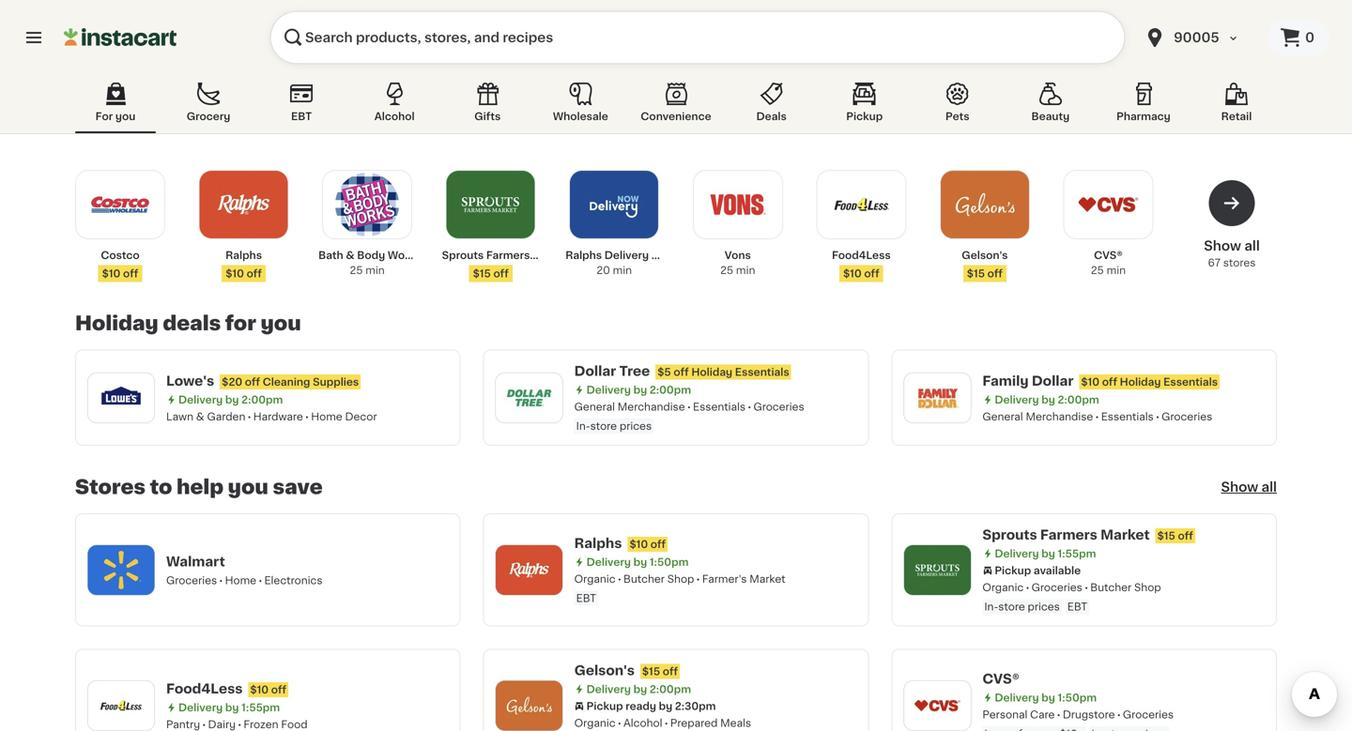 Task type: vqa. For each thing, say whether or not it's contained in the screenshot.
1:50pm to the bottom
yes



Task type: describe. For each thing, give the bounding box(es) containing it.
dollar tree $5 off holiday essentials
[[575, 365, 790, 378]]

0 horizontal spatial sprouts farmers market $15 off
[[442, 250, 570, 279]]

pantry
[[166, 720, 200, 730]]

tree
[[620, 365, 650, 378]]

cvs® 25 min
[[1092, 250, 1127, 276]]

& for bath
[[346, 250, 355, 261]]

cleaning
[[263, 377, 310, 387]]

holiday for dollar
[[692, 367, 733, 378]]

pets
[[946, 111, 970, 122]]

organic groceries butcher shop in-store prices ebt
[[983, 583, 1162, 613]]

off inside costco $10 off
[[123, 269, 138, 279]]

by for dollar
[[634, 385, 647, 396]]

gifts button
[[447, 79, 528, 133]]

delivery by 1:55pm for food4less
[[179, 703, 280, 713]]

by up organic alcohol prepared meals
[[659, 702, 673, 712]]

for
[[96, 111, 113, 122]]

show all
[[1222, 481, 1278, 494]]

prepared
[[671, 719, 718, 729]]

convenience button
[[634, 79, 719, 133]]

essentials inside family dollar $10 off holiday essentials
[[1164, 377, 1219, 387]]

care
[[1031, 710, 1055, 721]]

you for holiday deals for you
[[261, 314, 301, 334]]

stores
[[75, 478, 146, 497]]

delivery for dollar
[[587, 385, 631, 396]]

groceries inside walmart groceries home electronics
[[166, 576, 217, 586]]

beauty button
[[1011, 79, 1092, 133]]

holiday for family
[[1121, 377, 1162, 387]]

save
[[273, 478, 323, 497]]

cvs® image
[[1077, 173, 1141, 237]]

ebt inside organic butcher shop farmer's market ebt
[[577, 594, 597, 604]]

by for lowe's
[[225, 395, 239, 405]]

25 for vons 25 min
[[721, 265, 734, 276]]

ebt inside button
[[291, 111, 312, 122]]

0 button
[[1268, 19, 1330, 56]]

2:00pm for $20
[[242, 395, 283, 405]]

ralphs delivery now image
[[583, 173, 647, 237]]

general for general merchandise essentials groceries in-store prices
[[575, 402, 615, 412]]

1 vertical spatial ralphs $10 off
[[575, 537, 666, 551]]

home inside walmart groceries home electronics
[[225, 576, 257, 586]]

meals
[[721, 719, 752, 729]]

2:00pm for $15
[[650, 685, 692, 695]]

deals
[[163, 314, 221, 334]]

deals
[[757, 111, 787, 122]]

delivery for gelson's
[[587, 685, 631, 695]]

67
[[1209, 258, 1221, 268]]

1 vertical spatial sprouts
[[983, 529, 1038, 542]]

holiday deals for you
[[75, 314, 301, 334]]

by for family
[[1042, 395, 1056, 405]]

pantry dairy frozen food
[[166, 720, 308, 730]]

groceries for general merchandise essentials groceries in-store prices
[[754, 402, 805, 412]]

family
[[983, 375, 1029, 388]]

delivery inside ralphs delivery now 20 min
[[605, 250, 649, 261]]

family dollar $10 off holiday essentials
[[983, 375, 1219, 388]]

general merchandise essentials groceries
[[983, 412, 1213, 422]]

vons
[[725, 250, 751, 261]]

works
[[388, 250, 421, 261]]

$5
[[658, 367, 671, 378]]

ebt inside organic groceries butcher shop in-store prices ebt
[[1068, 602, 1088, 613]]

off inside dollar tree $5 off holiday essentials
[[674, 367, 689, 378]]

walmart
[[166, 556, 225, 569]]

frozen
[[244, 720, 279, 730]]

pickup inside button
[[847, 111, 883, 122]]

decor
[[345, 412, 377, 422]]

pharmacy
[[1117, 111, 1171, 122]]

now
[[652, 250, 676, 261]]

essentials inside dollar tree $5 off holiday essentials
[[735, 367, 790, 378]]

off inside family dollar $10 off holiday essentials
[[1103, 377, 1118, 387]]

0
[[1306, 31, 1315, 44]]

pickup for $15
[[587, 702, 623, 712]]

store for general
[[591, 421, 617, 432]]

pharmacy button
[[1104, 79, 1185, 133]]

supplies
[[313, 377, 359, 387]]

$10 up frozen
[[250, 685, 269, 695]]

personal
[[983, 710, 1028, 721]]

pets button
[[918, 79, 999, 133]]

20
[[597, 265, 611, 276]]

min inside bath & body works 25 min
[[366, 265, 385, 276]]

general merchandise essentials groceries in-store prices
[[575, 402, 805, 432]]

shop inside organic butcher shop farmer's market ebt
[[668, 575, 695, 585]]

ralphs logo image
[[505, 546, 554, 595]]

organic butcher shop farmer's market ebt
[[575, 575, 786, 604]]

0 vertical spatial gelson's
[[962, 250, 1009, 261]]

1 horizontal spatial farmers
[[1041, 529, 1098, 542]]

$20
[[222, 377, 243, 387]]

25 for cvs® 25 min
[[1092, 265, 1105, 276]]

$10 inside costco $10 off
[[102, 269, 121, 279]]

Search field
[[271, 11, 1126, 64]]

hardware
[[253, 412, 303, 422]]

90005 button
[[1144, 11, 1257, 64]]

market inside "sprouts farmers market $15 off"
[[533, 250, 570, 261]]

beauty
[[1032, 111, 1070, 122]]

delivery up "personal"
[[995, 693, 1040, 704]]

0 horizontal spatial holiday
[[75, 314, 159, 334]]

0 horizontal spatial ralphs $10 off
[[226, 250, 262, 279]]

for you button
[[75, 79, 156, 133]]

by for gelson's
[[634, 685, 647, 695]]

body
[[357, 250, 385, 261]]

lawn
[[166, 412, 194, 422]]

1 horizontal spatial food4less
[[832, 250, 891, 261]]

& for lawn
[[196, 412, 204, 422]]

cvs® logo image
[[914, 682, 962, 731]]

ralphs right ralphs logo
[[575, 537, 622, 551]]

merchandise for general merchandise essentials groceries in-store prices
[[618, 402, 686, 412]]

personal care drugstore groceries
[[983, 710, 1174, 721]]

1:55pm for farmers
[[1058, 549, 1097, 559]]

gifts
[[475, 111, 501, 122]]

90005
[[1174, 31, 1220, 44]]

show all button
[[1222, 478, 1278, 497]]

available
[[1034, 566, 1082, 576]]

bath
[[319, 250, 344, 261]]

lawn & garden hardware home decor
[[166, 412, 377, 422]]

ralphs delivery now 20 min
[[566, 250, 676, 276]]

groceries for personal care drugstore groceries
[[1124, 710, 1174, 721]]

1 horizontal spatial food4less $10 off
[[832, 250, 891, 279]]

grocery button
[[168, 79, 249, 133]]

1 vertical spatial food4less $10 off
[[166, 683, 287, 696]]

bath & body works image
[[336, 173, 399, 237]]

retail
[[1222, 111, 1253, 122]]

ralphs for ralphs
[[226, 250, 262, 261]]

deals button
[[732, 79, 812, 133]]

$10 down food4less image
[[844, 269, 862, 279]]

market inside organic butcher shop farmer's market ebt
[[750, 575, 786, 585]]

by for food4less
[[225, 703, 239, 713]]

show for show all 67 stores
[[1205, 240, 1242, 253]]

dairy
[[208, 720, 236, 730]]

delivery by 2:00pm for $20
[[179, 395, 283, 405]]

prices for groceries
[[1028, 602, 1061, 613]]

drugstore
[[1063, 710, 1116, 721]]

food
[[281, 720, 308, 730]]

convenience
[[641, 111, 712, 122]]

all for show all 67 stores
[[1245, 240, 1261, 253]]

1:50pm for butcher shop
[[650, 558, 689, 568]]



Task type: locate. For each thing, give the bounding box(es) containing it.
lowe's logo image
[[97, 374, 146, 423]]

1 vertical spatial in-
[[985, 602, 999, 613]]

dollar right family at right bottom
[[1032, 375, 1074, 388]]

ralphs $10 off up organic butcher shop farmer's market ebt
[[575, 537, 666, 551]]

general for general merchandise essentials groceries
[[983, 412, 1024, 422]]

2:00pm for dollar
[[1058, 395, 1100, 405]]

dollar left tree
[[575, 365, 617, 378]]

cvs® for cvs® 25 min
[[1095, 250, 1123, 261]]

1 horizontal spatial 1:55pm
[[1058, 549, 1097, 559]]

delivery down lowe's
[[179, 395, 223, 405]]

gelson's image
[[954, 173, 1017, 237]]

show inside show all 67 stores
[[1205, 240, 1242, 253]]

merchandise inside general merchandise essentials groceries in-store prices
[[618, 402, 686, 412]]

1 vertical spatial cvs®
[[983, 673, 1020, 686]]

min inside vons 25 min
[[737, 265, 756, 276]]

store down pickup available
[[999, 602, 1026, 613]]

1 vertical spatial you
[[261, 314, 301, 334]]

delivery by 1:50pm
[[587, 558, 689, 568], [995, 693, 1097, 704]]

food4less up the dairy
[[166, 683, 243, 696]]

pickup left available at the bottom
[[995, 566, 1032, 576]]

by
[[634, 385, 647, 396], [225, 395, 239, 405], [1042, 395, 1056, 405], [1042, 549, 1056, 559], [634, 558, 647, 568], [634, 685, 647, 695], [1042, 693, 1056, 704], [659, 702, 673, 712], [225, 703, 239, 713]]

2 25 from the left
[[721, 265, 734, 276]]

1 horizontal spatial sprouts farmers market $15 off
[[983, 529, 1194, 542]]

store
[[591, 421, 617, 432], [999, 602, 1026, 613]]

off
[[123, 269, 138, 279], [247, 269, 262, 279], [494, 269, 509, 279], [865, 269, 880, 279], [988, 269, 1003, 279], [674, 367, 689, 378], [245, 377, 260, 387], [1103, 377, 1118, 387], [1179, 531, 1194, 542], [651, 540, 666, 550], [663, 667, 678, 677], [271, 685, 287, 695]]

90005 button
[[1133, 11, 1268, 64]]

gelson's down gelson's image
[[962, 250, 1009, 261]]

ebt button
[[261, 79, 342, 133]]

$10
[[102, 269, 121, 279], [226, 269, 244, 279], [844, 269, 862, 279], [1082, 377, 1100, 387], [630, 540, 648, 550], [250, 685, 269, 695]]

sprouts farmers market $15 off up available at the bottom
[[983, 529, 1194, 542]]

alcohol up bath & body works "image"
[[375, 111, 415, 122]]

show all 67 stores
[[1205, 240, 1261, 268]]

ebt right ralphs logo
[[577, 594, 597, 604]]

0 vertical spatial delivery by 1:50pm
[[587, 558, 689, 568]]

food4less logo image
[[97, 682, 146, 731]]

pickup available
[[995, 566, 1082, 576]]

delivery by 2:00pm up garden
[[179, 395, 283, 405]]

organic for store
[[983, 583, 1024, 593]]

delivery up ready
[[587, 685, 631, 695]]

wholesale
[[553, 111, 609, 122]]

organic for ebt
[[575, 575, 616, 585]]

min
[[366, 265, 385, 276], [613, 265, 632, 276], [737, 265, 756, 276], [1107, 265, 1127, 276]]

by up organic butcher shop farmer's market ebt
[[634, 558, 647, 568]]

1 vertical spatial food4less
[[166, 683, 243, 696]]

gelson's $15 off down gelson's image
[[962, 250, 1009, 279]]

food4less $10 off down food4less image
[[832, 250, 891, 279]]

shop
[[668, 575, 695, 585], [1135, 583, 1162, 593]]

food4less $10 off
[[832, 250, 891, 279], [166, 683, 287, 696]]

2:00pm
[[650, 385, 692, 396], [242, 395, 283, 405], [1058, 395, 1100, 405], [650, 685, 692, 695]]

25 down the vons
[[721, 265, 734, 276]]

to
[[150, 478, 172, 497]]

min down cvs® image
[[1107, 265, 1127, 276]]

1:55pm up frozen
[[242, 703, 280, 713]]

1 horizontal spatial delivery by 1:50pm
[[995, 693, 1097, 704]]

in- for general merchandise essentials groceries in-store prices
[[577, 421, 591, 432]]

1 horizontal spatial prices
[[1028, 602, 1061, 613]]

vons image
[[706, 173, 770, 237]]

pickup left ready
[[587, 702, 623, 712]]

cvs® inside the cvs® 25 min
[[1095, 250, 1123, 261]]

delivery for lowe's
[[179, 395, 223, 405]]

2 horizontal spatial market
[[1101, 529, 1151, 542]]

merchandise down $5
[[618, 402, 686, 412]]

0 vertical spatial 1:50pm
[[650, 558, 689, 568]]

holiday right $5
[[692, 367, 733, 378]]

costco image
[[88, 173, 152, 237]]

groceries inside organic groceries butcher shop in-store prices ebt
[[1032, 583, 1083, 593]]

25 down "body" at the left top
[[350, 265, 363, 276]]

1 horizontal spatial gelson's $15 off
[[962, 250, 1009, 279]]

1 horizontal spatial general
[[983, 412, 1024, 422]]

25
[[350, 265, 363, 276], [721, 265, 734, 276], [1092, 265, 1105, 276]]

min inside the cvs® 25 min
[[1107, 265, 1127, 276]]

organic down 'pickup ready by 2:30pm'
[[575, 719, 616, 729]]

0 horizontal spatial food4less $10 off
[[166, 683, 287, 696]]

0 vertical spatial show
[[1205, 240, 1242, 253]]

ralphs for ralphs delivery now
[[566, 250, 602, 261]]

sprouts down sprouts farmers market image
[[442, 250, 484, 261]]

sprouts farmers market image
[[459, 173, 523, 237]]

0 horizontal spatial home
[[225, 576, 257, 586]]

tab panel
[[66, 164, 1287, 732]]

holiday
[[75, 314, 159, 334], [692, 367, 733, 378], [1121, 377, 1162, 387]]

delivery by 1:50pm for drugstore
[[995, 693, 1097, 704]]

0 vertical spatial in-
[[577, 421, 591, 432]]

1:50pm up personal care drugstore groceries
[[1058, 693, 1097, 704]]

1:50pm up organic butcher shop farmer's market ebt
[[650, 558, 689, 568]]

electronics
[[264, 576, 323, 586]]

you for stores to help you save
[[228, 478, 269, 497]]

food4less down food4less image
[[832, 250, 891, 261]]

organic inside organic butcher shop farmer's market ebt
[[575, 575, 616, 585]]

by up available at the bottom
[[1042, 549, 1056, 559]]

0 horizontal spatial food4less
[[166, 683, 243, 696]]

delivery down tree
[[587, 385, 631, 396]]

0 horizontal spatial 1:55pm
[[242, 703, 280, 713]]

ralphs down ralphs "image"
[[226, 250, 262, 261]]

stores
[[1224, 258, 1257, 268]]

1 vertical spatial show
[[1222, 481, 1259, 494]]

delivery by 1:50pm up organic butcher shop farmer's market ebt
[[587, 558, 689, 568]]

delivery up pantry
[[179, 703, 223, 713]]

sprouts up pickup available
[[983, 529, 1038, 542]]

1 vertical spatial sprouts farmers market $15 off
[[983, 529, 1194, 542]]

delivery for ralphs
[[587, 558, 631, 568]]

all inside popup button
[[1262, 481, 1278, 494]]

& right lawn
[[196, 412, 204, 422]]

stores to help you save
[[75, 478, 323, 497]]

0 vertical spatial prices
[[620, 421, 652, 432]]

1 horizontal spatial gelson's
[[962, 250, 1009, 261]]

butcher inside organic groceries butcher shop in-store prices ebt
[[1091, 583, 1132, 593]]

0 vertical spatial delivery by 1:55pm
[[995, 549, 1097, 559]]

25 inside the cvs® 25 min
[[1092, 265, 1105, 276]]

in- inside organic groceries butcher shop in-store prices ebt
[[985, 602, 999, 613]]

essentials inside general merchandise essentials groceries in-store prices
[[693, 402, 746, 412]]

2 min from the left
[[613, 265, 632, 276]]

2 horizontal spatial 25
[[1092, 265, 1105, 276]]

store inside general merchandise essentials groceries in-store prices
[[591, 421, 617, 432]]

1 horizontal spatial all
[[1262, 481, 1278, 494]]

prices inside organic groceries butcher shop in-store prices ebt
[[1028, 602, 1061, 613]]

family dollar logo image
[[914, 374, 962, 423]]

delivery by 1:50pm for butcher shop
[[587, 558, 689, 568]]

organic right ralphs logo
[[575, 575, 616, 585]]

help
[[177, 478, 224, 497]]

1:55pm up available at the bottom
[[1058, 549, 1097, 559]]

prices for merchandise
[[620, 421, 652, 432]]

1 vertical spatial farmers
[[1041, 529, 1098, 542]]

holiday up general merchandise essentials groceries
[[1121, 377, 1162, 387]]

0 horizontal spatial prices
[[620, 421, 652, 432]]

shop inside organic groceries butcher shop in-store prices ebt
[[1135, 583, 1162, 593]]

delivery by 1:55pm for sprouts
[[995, 549, 1097, 559]]

0 horizontal spatial 25
[[350, 265, 363, 276]]

delivery by 2:00pm up ready
[[587, 685, 692, 695]]

gelson's $15 off
[[962, 250, 1009, 279], [575, 665, 678, 678]]

1 vertical spatial 1:50pm
[[1058, 693, 1097, 704]]

in- for organic groceries butcher shop in-store prices ebt
[[985, 602, 999, 613]]

gelson's up ready
[[575, 665, 635, 678]]

1 vertical spatial store
[[999, 602, 1026, 613]]

1:50pm
[[650, 558, 689, 568], [1058, 693, 1097, 704]]

1 vertical spatial all
[[1262, 481, 1278, 494]]

1 horizontal spatial &
[[346, 250, 355, 261]]

delivery
[[605, 250, 649, 261], [587, 385, 631, 396], [179, 395, 223, 405], [995, 395, 1040, 405], [995, 549, 1040, 559], [587, 558, 631, 568], [587, 685, 631, 695], [995, 693, 1040, 704], [179, 703, 223, 713]]

in- down pickup available
[[985, 602, 999, 613]]

ralphs $10 off
[[226, 250, 262, 279], [575, 537, 666, 551]]

$10 inside family dollar $10 off holiday essentials
[[1082, 377, 1100, 387]]

cvs®
[[1095, 250, 1123, 261], [983, 673, 1020, 686]]

delivery up organic butcher shop farmer's market ebt
[[587, 558, 631, 568]]

in- right dollar tree logo
[[577, 421, 591, 432]]

delivery by 2:00pm down family at right bottom
[[995, 395, 1100, 405]]

$10 up organic butcher shop farmer's market ebt
[[630, 540, 648, 550]]

1 horizontal spatial merchandise
[[1026, 412, 1094, 422]]

0 horizontal spatial store
[[591, 421, 617, 432]]

tab panel containing holiday deals for you
[[66, 164, 1287, 732]]

1:50pm for drugstore
[[1058, 693, 1097, 704]]

0 vertical spatial store
[[591, 421, 617, 432]]

0 horizontal spatial 1:50pm
[[650, 558, 689, 568]]

organic alcohol prepared meals
[[575, 719, 752, 729]]

ready
[[626, 702, 657, 712]]

0 horizontal spatial butcher
[[624, 575, 665, 585]]

$10 down costco
[[102, 269, 121, 279]]

farmer's
[[703, 575, 747, 585]]

delivery by 1:55pm
[[995, 549, 1097, 559], [179, 703, 280, 713]]

gelson's logo image
[[505, 682, 554, 731]]

1 horizontal spatial 1:50pm
[[1058, 693, 1097, 704]]

4 min from the left
[[1107, 265, 1127, 276]]

1 vertical spatial gelson's $15 off
[[575, 665, 678, 678]]

0 vertical spatial alcohol
[[375, 111, 415, 122]]

min down the vons
[[737, 265, 756, 276]]

2:00pm up 'pickup ready by 2:30pm'
[[650, 685, 692, 695]]

holiday inside family dollar $10 off holiday essentials
[[1121, 377, 1162, 387]]

food4less image
[[830, 173, 894, 237]]

delivery by 2:00pm for dollar
[[995, 395, 1100, 405]]

2 horizontal spatial ebt
[[1068, 602, 1088, 613]]

0 vertical spatial food4less
[[832, 250, 891, 261]]

sprouts
[[442, 250, 484, 261], [983, 529, 1038, 542]]

delivery by 1:50pm up care
[[995, 693, 1097, 704]]

min right 20 at the left top of page
[[613, 265, 632, 276]]

2:00pm for tree
[[650, 385, 692, 396]]

all inside show all 67 stores
[[1245, 240, 1261, 253]]

retail button
[[1197, 79, 1278, 133]]

walmart groceries home electronics
[[166, 556, 323, 586]]

0 horizontal spatial sprouts
[[442, 250, 484, 261]]

by for sprouts
[[1042, 549, 1056, 559]]

sprouts farmers market $15 off down sprouts farmers market image
[[442, 250, 570, 279]]

0 horizontal spatial alcohol
[[375, 111, 415, 122]]

groceries for general merchandise essentials groceries
[[1162, 412, 1213, 422]]

0 vertical spatial sprouts farmers market $15 off
[[442, 250, 570, 279]]

instacart image
[[64, 26, 177, 49]]

0 horizontal spatial market
[[533, 250, 570, 261]]

1 horizontal spatial in-
[[985, 602, 999, 613]]

1 vertical spatial &
[[196, 412, 204, 422]]

shop categories tab list
[[75, 79, 1278, 133]]

0 horizontal spatial all
[[1245, 240, 1261, 253]]

by up general merchandise essentials groceries
[[1042, 395, 1056, 405]]

delivery by 1:55pm up the dairy
[[179, 703, 280, 713]]

ralphs inside ralphs delivery now 20 min
[[566, 250, 602, 261]]

farmers up available at the bottom
[[1041, 529, 1098, 542]]

cvs® down cvs® image
[[1095, 250, 1123, 261]]

2:00pm down $5
[[650, 385, 692, 396]]

home left decor
[[311, 412, 343, 422]]

ralphs up 20 at the left top of page
[[566, 250, 602, 261]]

delivery for sprouts
[[995, 549, 1040, 559]]

& inside bath & body works 25 min
[[346, 250, 355, 261]]

2 vertical spatial you
[[228, 478, 269, 497]]

store inside organic groceries butcher shop in-store prices ebt
[[999, 602, 1026, 613]]

0 vertical spatial 1:55pm
[[1058, 549, 1097, 559]]

delivery up pickup available
[[995, 549, 1040, 559]]

delivery down family at right bottom
[[995, 395, 1040, 405]]

all
[[1245, 240, 1261, 253], [1262, 481, 1278, 494]]

holiday down costco $10 off
[[75, 314, 159, 334]]

0 horizontal spatial &
[[196, 412, 204, 422]]

ralphs image
[[212, 173, 276, 237]]

general inside general merchandise essentials groceries in-store prices
[[575, 402, 615, 412]]

1 vertical spatial home
[[225, 576, 257, 586]]

1 vertical spatial delivery by 1:55pm
[[179, 703, 280, 713]]

0 horizontal spatial pickup
[[587, 702, 623, 712]]

pickup button
[[825, 79, 905, 133]]

25 down cvs® image
[[1092, 265, 1105, 276]]

1 vertical spatial gelson's
[[575, 665, 635, 678]]

general right dollar tree logo
[[575, 402, 615, 412]]

1 vertical spatial pickup
[[995, 566, 1032, 576]]

lowe's
[[166, 375, 214, 388]]

1 horizontal spatial butcher
[[1091, 583, 1132, 593]]

costco
[[101, 250, 140, 261]]

0 vertical spatial &
[[346, 250, 355, 261]]

1 vertical spatial delivery by 1:50pm
[[995, 693, 1097, 704]]

grocery
[[187, 111, 231, 122]]

None search field
[[271, 11, 1126, 64]]

1 horizontal spatial ebt
[[577, 594, 597, 604]]

0 horizontal spatial merchandise
[[618, 402, 686, 412]]

wholesale button
[[541, 79, 621, 133]]

2 vertical spatial pickup
[[587, 702, 623, 712]]

all for show all
[[1262, 481, 1278, 494]]

show for show all
[[1222, 481, 1259, 494]]

1 min from the left
[[366, 265, 385, 276]]

1 vertical spatial market
[[1101, 529, 1151, 542]]

1 horizontal spatial 25
[[721, 265, 734, 276]]

0 vertical spatial sprouts
[[442, 250, 484, 261]]

butcher
[[624, 575, 665, 585], [1091, 583, 1132, 593]]

home down walmart
[[225, 576, 257, 586]]

organic down pickup available
[[983, 583, 1024, 593]]

for
[[225, 314, 256, 334]]

delivery up 20 at the left top of page
[[605, 250, 649, 261]]

cvs® for cvs®
[[983, 673, 1020, 686]]

0 vertical spatial home
[[311, 412, 343, 422]]

delivery for family
[[995, 395, 1040, 405]]

delivery by 1:55pm up pickup available
[[995, 549, 1097, 559]]

bath & body works 25 min
[[319, 250, 421, 276]]

2:00pm up general merchandise essentials groceries
[[1058, 395, 1100, 405]]

show inside popup button
[[1222, 481, 1259, 494]]

0 vertical spatial gelson's $15 off
[[962, 250, 1009, 279]]

sprouts farmers market logo image
[[914, 546, 962, 595]]

delivery by 2:00pm for tree
[[587, 385, 692, 396]]

2 horizontal spatial pickup
[[995, 566, 1032, 576]]

1 horizontal spatial shop
[[1135, 583, 1162, 593]]

1 horizontal spatial alcohol
[[624, 719, 663, 729]]

ebt right grocery
[[291, 111, 312, 122]]

0 vertical spatial pickup
[[847, 111, 883, 122]]

dollar tree logo image
[[505, 374, 554, 423]]

delivery for food4less
[[179, 703, 223, 713]]

farmers down sprouts farmers market image
[[487, 250, 530, 261]]

dollar
[[575, 365, 617, 378], [1032, 375, 1074, 388]]

general
[[575, 402, 615, 412], [983, 412, 1024, 422]]

1 horizontal spatial cvs®
[[1095, 250, 1123, 261]]

alcohol button
[[354, 79, 435, 133]]

min down "body" at the left top
[[366, 265, 385, 276]]

1 horizontal spatial store
[[999, 602, 1026, 613]]

prices down tree
[[620, 421, 652, 432]]

pickup up food4less image
[[847, 111, 883, 122]]

alcohol down ready
[[624, 719, 663, 729]]

1 horizontal spatial pickup
[[847, 111, 883, 122]]

costco $10 off
[[101, 250, 140, 279]]

for you
[[96, 111, 136, 122]]

25 inside vons 25 min
[[721, 265, 734, 276]]

store right dollar tree logo
[[591, 421, 617, 432]]

pickup
[[847, 111, 883, 122], [995, 566, 1032, 576], [587, 702, 623, 712]]

1 vertical spatial alcohol
[[624, 719, 663, 729]]

holiday inside dollar tree $5 off holiday essentials
[[692, 367, 733, 378]]

by for ralphs
[[634, 558, 647, 568]]

0 horizontal spatial general
[[575, 402, 615, 412]]

1:55pm for $10
[[242, 703, 280, 713]]

garden
[[207, 412, 246, 422]]

alcohol inside tab panel
[[624, 719, 663, 729]]

walmart logo image
[[97, 546, 146, 595]]

1 horizontal spatial home
[[311, 412, 343, 422]]

general down family at right bottom
[[983, 412, 1024, 422]]

delivery by 2:00pm
[[587, 385, 692, 396], [179, 395, 283, 405], [995, 395, 1100, 405], [587, 685, 692, 695]]

merchandise down family dollar $10 off holiday essentials
[[1026, 412, 1094, 422]]

0 horizontal spatial cvs®
[[983, 673, 1020, 686]]

0 horizontal spatial delivery by 1:55pm
[[179, 703, 280, 713]]

$10 up for
[[226, 269, 244, 279]]

organic inside organic groceries butcher shop in-store prices ebt
[[983, 583, 1024, 593]]

& right bath
[[346, 250, 355, 261]]

show
[[1205, 240, 1242, 253], [1222, 481, 1259, 494]]

1 25 from the left
[[350, 265, 363, 276]]

3 25 from the left
[[1092, 265, 1105, 276]]

0 horizontal spatial dollar
[[575, 365, 617, 378]]

by up care
[[1042, 693, 1056, 704]]

ralphs $10 off up for
[[226, 250, 262, 279]]

home
[[311, 412, 343, 422], [225, 576, 257, 586]]

0 horizontal spatial shop
[[668, 575, 695, 585]]

pickup ready by 2:30pm
[[587, 702, 716, 712]]

2:30pm
[[675, 702, 716, 712]]

25 inside bath & body works 25 min
[[350, 265, 363, 276]]

merchandise for general merchandise essentials groceries
[[1026, 412, 1094, 422]]

off inside lowe's $20 off cleaning supplies
[[245, 377, 260, 387]]

gelson's $15 off up ready
[[575, 665, 678, 678]]

0 horizontal spatial delivery by 1:50pm
[[587, 558, 689, 568]]

1 horizontal spatial dollar
[[1032, 375, 1074, 388]]

prices down pickup available
[[1028, 602, 1061, 613]]

by up ready
[[634, 685, 647, 695]]

3 min from the left
[[737, 265, 756, 276]]

$10 up general merchandise essentials groceries
[[1082, 377, 1100, 387]]

market
[[533, 250, 570, 261], [1101, 529, 1151, 542], [750, 575, 786, 585]]

1 horizontal spatial sprouts
[[983, 529, 1038, 542]]

delivery by 2:00pm for $15
[[587, 685, 692, 695]]

0 horizontal spatial farmers
[[487, 250, 530, 261]]

by up pantry dairy frozen food
[[225, 703, 239, 713]]

you inside for you button
[[115, 111, 136, 122]]

store for organic
[[999, 602, 1026, 613]]

1 horizontal spatial holiday
[[692, 367, 733, 378]]

prices inside general merchandise essentials groceries in-store prices
[[620, 421, 652, 432]]

butcher inside organic butcher shop farmer's market ebt
[[624, 575, 665, 585]]

0 vertical spatial cvs®
[[1095, 250, 1123, 261]]

2:00pm down lowe's $20 off cleaning supplies
[[242, 395, 283, 405]]

0 horizontal spatial in-
[[577, 421, 591, 432]]

alcohol inside alcohol "button"
[[375, 111, 415, 122]]

pickup for farmers
[[995, 566, 1032, 576]]

vons 25 min
[[721, 250, 756, 276]]

min inside ralphs delivery now 20 min
[[613, 265, 632, 276]]

0 vertical spatial all
[[1245, 240, 1261, 253]]

delivery by 2:00pm down tree
[[587, 385, 692, 396]]

gelson's
[[962, 250, 1009, 261], [575, 665, 635, 678]]

food4less
[[832, 250, 891, 261], [166, 683, 243, 696]]

cvs® up "personal"
[[983, 673, 1020, 686]]

in- inside general merchandise essentials groceries in-store prices
[[577, 421, 591, 432]]

groceries inside general merchandise essentials groceries in-store prices
[[754, 402, 805, 412]]

0 horizontal spatial ebt
[[291, 111, 312, 122]]

by down $20
[[225, 395, 239, 405]]

ralphs
[[226, 250, 262, 261], [566, 250, 602, 261], [575, 537, 622, 551]]

lowe's $20 off cleaning supplies
[[166, 375, 359, 388]]

ebt down available at the bottom
[[1068, 602, 1088, 613]]

by down tree
[[634, 385, 647, 396]]

1 vertical spatial 1:55pm
[[242, 703, 280, 713]]

food4less $10 off up the dairy
[[166, 683, 287, 696]]

0 horizontal spatial gelson's $15 off
[[575, 665, 678, 678]]



